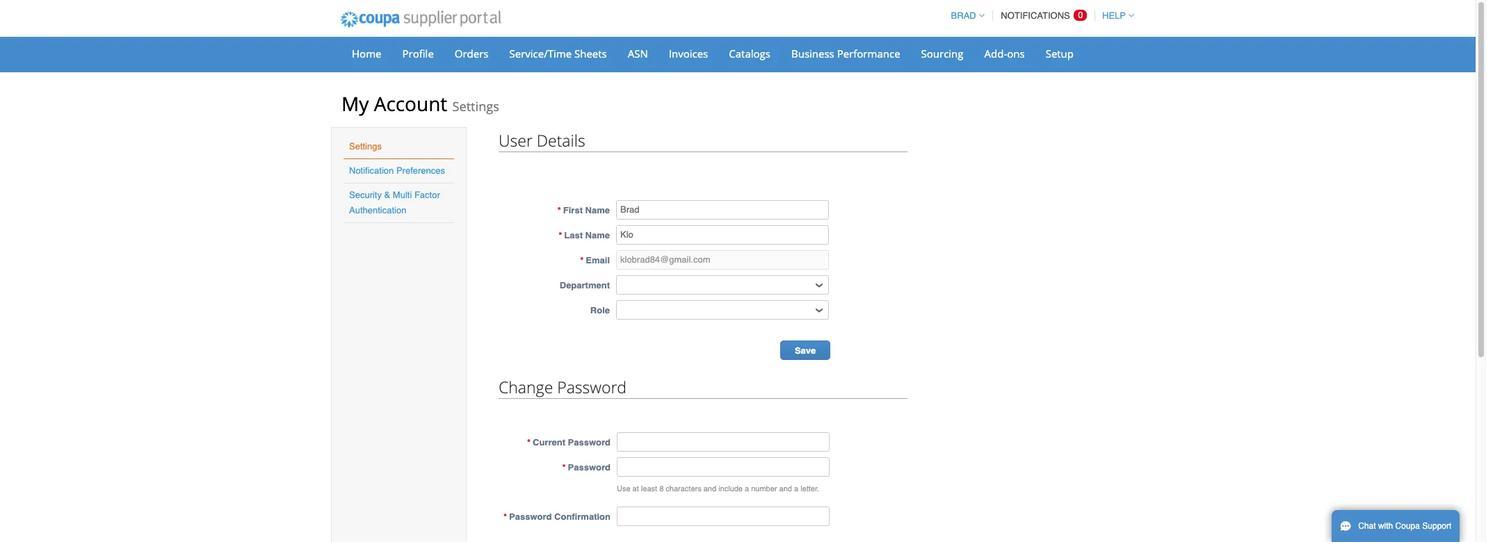 Task type: describe. For each thing, give the bounding box(es) containing it.
navigation containing notifications 0
[[945, 2, 1134, 29]]

invoices link
[[660, 43, 717, 64]]

coupa supplier portal image
[[331, 2, 510, 37]]

* last name
[[559, 230, 610, 241]]

* current password
[[527, 437, 611, 448]]

authentication
[[349, 205, 406, 216]]

catalogs link
[[720, 43, 780, 64]]

chat with coupa support
[[1358, 522, 1452, 531]]

account
[[374, 90, 447, 117]]

setup link
[[1037, 43, 1083, 64]]

add-ons
[[985, 47, 1025, 61]]

chat
[[1358, 522, 1376, 531]]

user details
[[499, 129, 585, 152]]

orders
[[455, 47, 489, 61]]

catalogs
[[729, 47, 771, 61]]

home
[[352, 47, 381, 61]]

profile link
[[393, 43, 443, 64]]

profile
[[402, 47, 434, 61]]

my account settings
[[341, 90, 499, 117]]

* email
[[580, 255, 610, 266]]

coupa
[[1396, 522, 1420, 531]]

brad link
[[945, 10, 985, 21]]

* first name
[[558, 205, 610, 216]]

notification preferences link
[[349, 166, 445, 176]]

* for * current password
[[527, 437, 531, 448]]

save button
[[780, 341, 831, 360]]

chat with coupa support button
[[1332, 510, 1460, 542]]

security & multi factor authentication
[[349, 190, 440, 216]]

business performance link
[[782, 43, 909, 64]]

name for * first name
[[585, 205, 610, 216]]

asn
[[628, 47, 648, 61]]

* for * password
[[562, 463, 566, 473]]

preferences
[[396, 166, 445, 176]]

least
[[641, 485, 657, 494]]

department
[[560, 280, 610, 291]]

add-ons link
[[975, 43, 1034, 64]]

notification
[[349, 166, 394, 176]]

security & multi factor authentication link
[[349, 190, 440, 216]]

support
[[1423, 522, 1452, 531]]

* password confirmation
[[504, 512, 611, 522]]

details
[[537, 129, 585, 152]]

sourcing link
[[912, 43, 973, 64]]

factor
[[414, 190, 440, 200]]

sourcing
[[921, 47, 964, 61]]



Task type: vqa. For each thing, say whether or not it's contained in the screenshot.
SELECT AN OPTION text box
no



Task type: locate. For each thing, give the bounding box(es) containing it.
orders link
[[446, 43, 498, 64]]

service/time sheets
[[509, 47, 607, 61]]

settings up user
[[452, 98, 499, 115]]

business
[[791, 47, 834, 61]]

letter.
[[801, 485, 819, 494]]

1 horizontal spatial and
[[779, 485, 792, 494]]

change
[[499, 376, 553, 399]]

0 horizontal spatial and
[[704, 485, 716, 494]]

1 vertical spatial settings
[[349, 141, 382, 152]]

a
[[745, 485, 749, 494], [794, 485, 799, 494]]

1 a from the left
[[745, 485, 749, 494]]

*
[[558, 205, 561, 216], [559, 230, 562, 241], [580, 255, 584, 266], [527, 437, 531, 448], [562, 463, 566, 473], [504, 512, 507, 522]]

notifications 0
[[1001, 10, 1083, 21]]

setup
[[1046, 47, 1074, 61]]

a right include
[[745, 485, 749, 494]]

name right last
[[585, 230, 610, 241]]

sheets
[[574, 47, 607, 61]]

current
[[533, 437, 565, 448]]

characters
[[666, 485, 702, 494]]

name
[[585, 205, 610, 216], [585, 230, 610, 241]]

8
[[659, 485, 664, 494]]

1 horizontal spatial a
[[794, 485, 799, 494]]

password left confirmation
[[509, 512, 552, 522]]

0 horizontal spatial settings
[[349, 141, 382, 152]]

use at least 8 characters and include a number and a letter.
[[617, 485, 819, 494]]

navigation
[[945, 2, 1134, 29]]

settings up notification
[[349, 141, 382, 152]]

and right "number" on the bottom right of the page
[[779, 485, 792, 494]]

home link
[[343, 43, 391, 64]]

help link
[[1096, 10, 1134, 21]]

use
[[617, 485, 631, 494]]

name for * last name
[[585, 230, 610, 241]]

* for * last name
[[559, 230, 562, 241]]

None password field
[[617, 433, 830, 452], [617, 458, 830, 477], [617, 507, 830, 526], [617, 433, 830, 452], [617, 458, 830, 477], [617, 507, 830, 526]]

service/time
[[509, 47, 572, 61]]

service/time sheets link
[[500, 43, 616, 64]]

0 horizontal spatial a
[[745, 485, 749, 494]]

ons
[[1007, 47, 1025, 61]]

change password
[[499, 376, 627, 399]]

password for * password confirmation
[[509, 512, 552, 522]]

password for * password
[[568, 463, 611, 473]]

brad
[[951, 10, 976, 21]]

add-
[[985, 47, 1007, 61]]

my
[[341, 90, 369, 117]]

settings
[[452, 98, 499, 115], [349, 141, 382, 152]]

settings inside my account settings
[[452, 98, 499, 115]]

2 name from the top
[[585, 230, 610, 241]]

performance
[[837, 47, 900, 61]]

role
[[590, 305, 610, 316]]

2 a from the left
[[794, 485, 799, 494]]

None text field
[[616, 225, 829, 245]]

1 horizontal spatial settings
[[452, 98, 499, 115]]

1 vertical spatial name
[[585, 230, 610, 241]]

help
[[1102, 10, 1126, 21]]

password for change password
[[557, 376, 627, 399]]

include
[[719, 485, 743, 494]]

* password
[[562, 463, 611, 473]]

with
[[1378, 522, 1393, 531]]

password
[[557, 376, 627, 399], [568, 437, 611, 448], [568, 463, 611, 473], [509, 512, 552, 522]]

asn link
[[619, 43, 657, 64]]

name right first
[[585, 205, 610, 216]]

2 and from the left
[[779, 485, 792, 494]]

first
[[563, 205, 583, 216]]

0 vertical spatial name
[[585, 205, 610, 216]]

user
[[499, 129, 533, 152]]

notifications
[[1001, 10, 1070, 21]]

last
[[564, 230, 583, 241]]

email
[[586, 255, 610, 266]]

at
[[633, 485, 639, 494]]

number
[[751, 485, 777, 494]]

save
[[795, 346, 816, 356]]

0 vertical spatial settings
[[452, 98, 499, 115]]

business performance
[[791, 47, 900, 61]]

and left include
[[704, 485, 716, 494]]

* for * password confirmation
[[504, 512, 507, 522]]

&
[[384, 190, 390, 200]]

password up * current password
[[557, 376, 627, 399]]

password down * current password
[[568, 463, 611, 473]]

password up * password
[[568, 437, 611, 448]]

multi
[[393, 190, 412, 200]]

security
[[349, 190, 382, 200]]

and
[[704, 485, 716, 494], [779, 485, 792, 494]]

1 name from the top
[[585, 205, 610, 216]]

confirmation
[[554, 512, 611, 522]]

invoices
[[669, 47, 708, 61]]

notification preferences
[[349, 166, 445, 176]]

settings link
[[349, 141, 382, 152]]

* for * first name
[[558, 205, 561, 216]]

None text field
[[616, 200, 829, 220], [616, 250, 829, 270], [616, 200, 829, 220], [616, 250, 829, 270]]

0
[[1078, 10, 1083, 20]]

a left letter.
[[794, 485, 799, 494]]

1 and from the left
[[704, 485, 716, 494]]

* for * email
[[580, 255, 584, 266]]



